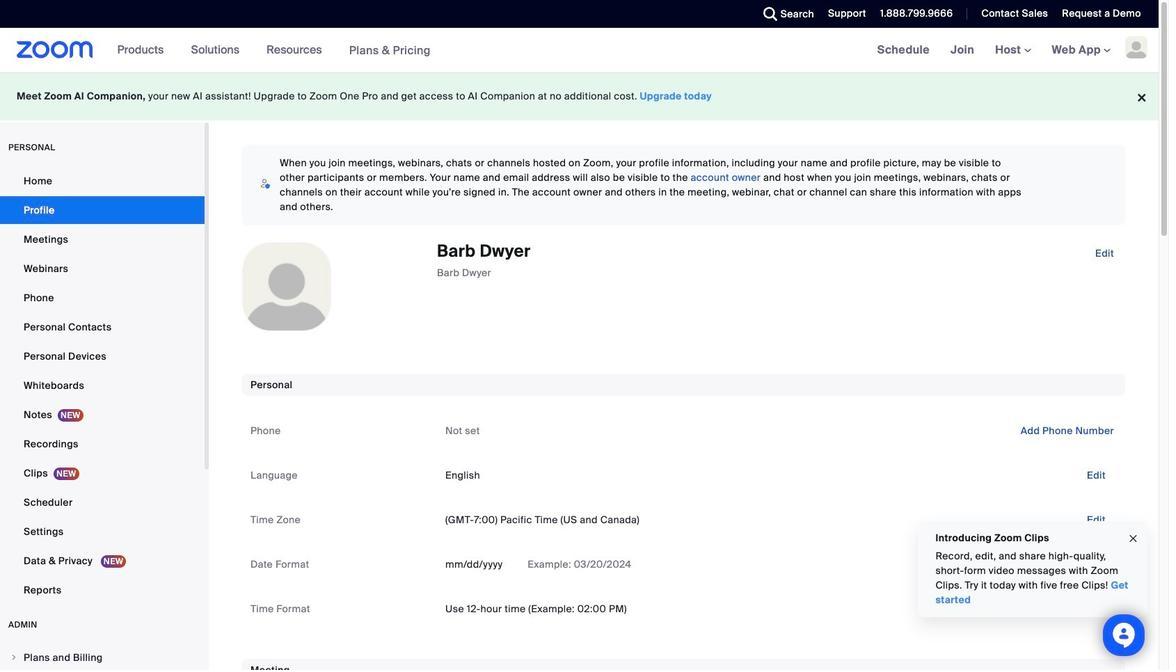 Task type: locate. For each thing, give the bounding box(es) containing it.
banner
[[0, 28, 1160, 73]]

right image
[[10, 654, 18, 662]]

product information navigation
[[107, 28, 441, 73]]

zoom logo image
[[17, 41, 93, 58]]

footer
[[0, 72, 1160, 120]]

meetings navigation
[[867, 28, 1160, 73]]

menu item
[[0, 645, 205, 671]]

personal menu menu
[[0, 167, 205, 606]]

close image
[[1128, 531, 1139, 547]]

profile picture image
[[1126, 36, 1148, 58]]



Task type: describe. For each thing, give the bounding box(es) containing it.
user photo image
[[243, 243, 331, 331]]

edit user photo image
[[276, 281, 298, 293]]



Task type: vqa. For each thing, say whether or not it's contained in the screenshot.
"Plans"
no



